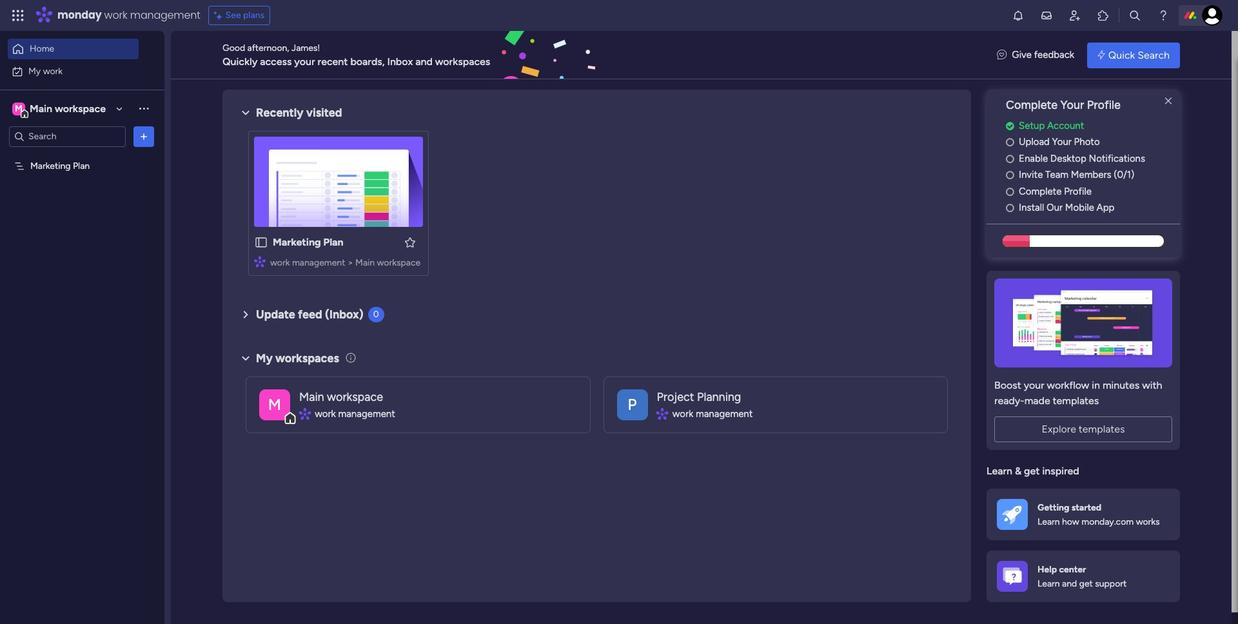 Task type: describe. For each thing, give the bounding box(es) containing it.
mobile
[[1066, 202, 1095, 214]]

enable desktop notifications link
[[1007, 151, 1181, 166]]

(0/1)
[[1114, 169, 1135, 181]]

boost
[[995, 379, 1022, 392]]

0 vertical spatial learn
[[987, 465, 1013, 477]]

work management > main workspace
[[270, 257, 421, 268]]

invite team members (0/1) link
[[1007, 168, 1181, 182]]

started
[[1072, 502, 1102, 513]]

complete profile link
[[1007, 184, 1181, 199]]

marketing plan list box
[[0, 152, 165, 351]]

1 vertical spatial main
[[356, 257, 375, 268]]

project planning
[[657, 390, 742, 404]]

dapulse x slim image
[[1161, 94, 1177, 109]]

learn for getting
[[1038, 517, 1060, 528]]

recently
[[256, 106, 304, 120]]

quick search button
[[1088, 42, 1181, 68]]

p
[[628, 395, 637, 414]]

install our mobile app link
[[1007, 201, 1181, 215]]

feedback
[[1035, 49, 1075, 61]]

complete for complete your profile
[[1007, 98, 1058, 112]]

with
[[1143, 379, 1163, 392]]

my work
[[28, 65, 63, 76]]

project
[[657, 390, 695, 404]]

1 horizontal spatial marketing
[[273, 236, 321, 248]]

work management for p
[[673, 408, 753, 420]]

app
[[1097, 202, 1115, 214]]

access
[[260, 55, 292, 67]]

templates inside button
[[1079, 423, 1126, 435]]

get inside help center learn and get support
[[1080, 579, 1094, 590]]

made
[[1025, 395, 1051, 407]]

give
[[1012, 49, 1032, 61]]

circle o image for enable
[[1007, 154, 1015, 164]]

options image
[[137, 130, 150, 143]]

0 vertical spatial profile
[[1088, 98, 1121, 112]]

update
[[256, 308, 295, 322]]

explore templates button
[[995, 417, 1173, 442]]

quick search
[[1109, 49, 1170, 61]]

circle o image for upload
[[1007, 138, 1015, 147]]

boost your workflow in minutes with ready-made templates
[[995, 379, 1163, 407]]

work management for m
[[315, 408, 395, 420]]

our
[[1047, 202, 1063, 214]]

invite members image
[[1069, 9, 1082, 22]]

(inbox)
[[325, 308, 364, 322]]

and inside good afternoon, james! quickly access your recent boards, inbox and workspaces
[[416, 55, 433, 67]]

your inside boost your workflow in minutes with ready-made templates
[[1024, 379, 1045, 392]]

upload your photo
[[1019, 136, 1101, 148]]

desktop
[[1051, 153, 1087, 164]]

1 horizontal spatial main workspace
[[299, 390, 383, 404]]

1 vertical spatial workspaces
[[276, 351, 339, 366]]

your for upload
[[1053, 136, 1072, 148]]

2 vertical spatial workspace
[[327, 390, 383, 404]]

getting
[[1038, 502, 1070, 513]]

works
[[1137, 517, 1160, 528]]

afternoon,
[[247, 42, 289, 53]]

1 vertical spatial marketing plan
[[273, 236, 344, 248]]

see plans button
[[208, 6, 270, 25]]

invite team members (0/1)
[[1019, 169, 1135, 181]]

plan inside list box
[[73, 160, 90, 171]]

inbox
[[387, 55, 413, 67]]

workspace selection element
[[12, 101, 108, 118]]

setup account link
[[1007, 119, 1181, 133]]

workspaces inside good afternoon, james! quickly access your recent boards, inbox and workspaces
[[435, 55, 491, 67]]

m inside "workspace selection" element
[[15, 103, 23, 114]]

workspace image
[[259, 389, 290, 420]]

install our mobile app
[[1019, 202, 1115, 214]]

getting started learn how monday.com works
[[1038, 502, 1160, 528]]

notifications image
[[1012, 9, 1025, 22]]

help image
[[1158, 9, 1170, 22]]

monday
[[57, 8, 102, 23]]

0
[[373, 309, 379, 320]]

invite
[[1019, 169, 1044, 181]]

help center learn and get support
[[1038, 564, 1127, 590]]

quick
[[1109, 49, 1136, 61]]

Search in workspace field
[[27, 129, 108, 144]]

quickly
[[223, 55, 258, 67]]

see plans
[[226, 10, 265, 21]]

workflow
[[1048, 379, 1090, 392]]

v2 bolt switch image
[[1098, 48, 1106, 62]]

photo
[[1075, 136, 1101, 148]]

upload
[[1019, 136, 1050, 148]]

center
[[1060, 564, 1087, 575]]

explore
[[1042, 423, 1077, 435]]

and inside help center learn and get support
[[1063, 579, 1078, 590]]

circle o image for install
[[1007, 203, 1015, 213]]

setup
[[1019, 120, 1045, 131]]

inbox image
[[1041, 9, 1054, 22]]

install
[[1019, 202, 1045, 214]]

boards,
[[351, 55, 385, 67]]



Task type: locate. For each thing, give the bounding box(es) containing it.
0 vertical spatial circle o image
[[1007, 154, 1015, 164]]

2 vertical spatial circle o image
[[1007, 203, 1015, 213]]

james!
[[292, 42, 320, 53]]

my work button
[[8, 61, 139, 82]]

2 vertical spatial main
[[299, 390, 324, 404]]

plan up work management > main workspace
[[324, 236, 344, 248]]

marketing right public board icon at top
[[273, 236, 321, 248]]

circle o image left complete profile
[[1007, 187, 1015, 197]]

work
[[104, 8, 127, 23], [43, 65, 63, 76], [270, 257, 290, 268], [315, 408, 336, 420], [673, 408, 694, 420]]

1 horizontal spatial workspaces
[[435, 55, 491, 67]]

v2 user feedback image
[[998, 48, 1007, 62]]

circle o image
[[1007, 138, 1015, 147], [1007, 187, 1015, 197]]

work down home
[[43, 65, 63, 76]]

notifications
[[1089, 153, 1146, 164]]

good afternoon, james! quickly access your recent boards, inbox and workspaces
[[223, 42, 491, 67]]

work down project
[[673, 408, 694, 420]]

main workspace inside "workspace selection" element
[[30, 102, 106, 115]]

1 horizontal spatial m
[[268, 395, 281, 414]]

workspace image containing m
[[12, 102, 25, 116]]

planning
[[697, 390, 742, 404]]

profile up setup account link
[[1088, 98, 1121, 112]]

work management
[[315, 408, 395, 420], [673, 408, 753, 420]]

enable
[[1019, 153, 1049, 164]]

complete profile
[[1019, 186, 1092, 197]]

feed
[[298, 308, 322, 322]]

0 horizontal spatial work management
[[315, 408, 395, 420]]

1 horizontal spatial workspace image
[[617, 389, 648, 420]]

0 vertical spatial your
[[294, 55, 315, 67]]

0 horizontal spatial get
[[1025, 465, 1040, 477]]

in
[[1093, 379, 1101, 392]]

monday.com
[[1082, 517, 1134, 528]]

work right monday
[[104, 8, 127, 23]]

and down center on the bottom of the page
[[1063, 579, 1078, 590]]

ready-
[[995, 395, 1025, 407]]

main right >
[[356, 257, 375, 268]]

work up update
[[270, 257, 290, 268]]

0 vertical spatial workspace
[[55, 102, 106, 115]]

1 vertical spatial your
[[1024, 379, 1045, 392]]

circle o image inside enable desktop notifications link
[[1007, 154, 1015, 164]]

1 circle o image from the top
[[1007, 138, 1015, 147]]

&
[[1015, 465, 1022, 477]]

update feed (inbox)
[[256, 308, 364, 322]]

1 horizontal spatial my
[[256, 351, 273, 366]]

0 vertical spatial marketing
[[30, 160, 71, 171]]

m
[[15, 103, 23, 114], [268, 395, 281, 414]]

james peterson image
[[1203, 5, 1223, 26]]

and
[[416, 55, 433, 67], [1063, 579, 1078, 590]]

3 circle o image from the top
[[1007, 203, 1015, 213]]

1 vertical spatial circle o image
[[1007, 187, 1015, 197]]

0 vertical spatial get
[[1025, 465, 1040, 477]]

main workspace up the search in workspace field
[[30, 102, 106, 115]]

and right inbox
[[416, 55, 433, 67]]

1 horizontal spatial main
[[299, 390, 324, 404]]

1 horizontal spatial get
[[1080, 579, 1094, 590]]

0 horizontal spatial main workspace
[[30, 102, 106, 115]]

circle o image down check circle icon
[[1007, 138, 1015, 147]]

1 vertical spatial main workspace
[[299, 390, 383, 404]]

marketing down the search in workspace field
[[30, 160, 71, 171]]

recently visited
[[256, 106, 342, 120]]

my workspaces
[[256, 351, 339, 366]]

my
[[28, 65, 41, 76], [256, 351, 273, 366]]

my right close my workspaces image
[[256, 351, 273, 366]]

my inside button
[[28, 65, 41, 76]]

1 vertical spatial templates
[[1079, 423, 1126, 435]]

2 circle o image from the top
[[1007, 187, 1015, 197]]

0 horizontal spatial m
[[15, 103, 23, 114]]

management
[[130, 8, 200, 23], [292, 257, 345, 268], [338, 408, 395, 420], [696, 408, 753, 420]]

workspaces down update feed (inbox)
[[276, 351, 339, 366]]

give feedback
[[1012, 49, 1075, 61]]

>
[[348, 257, 353, 268]]

1 vertical spatial circle o image
[[1007, 171, 1015, 180]]

circle o image
[[1007, 154, 1015, 164], [1007, 171, 1015, 180], [1007, 203, 1015, 213]]

help center element
[[987, 551, 1181, 603]]

0 vertical spatial circle o image
[[1007, 138, 1015, 147]]

main down my work
[[30, 102, 52, 115]]

visited
[[306, 106, 342, 120]]

1 vertical spatial your
[[1053, 136, 1072, 148]]

0 vertical spatial main workspace
[[30, 102, 106, 115]]

1 vertical spatial workspace
[[377, 257, 421, 268]]

1 vertical spatial marketing
[[273, 236, 321, 248]]

your inside good afternoon, james! quickly access your recent boards, inbox and workspaces
[[294, 55, 315, 67]]

good
[[223, 42, 245, 53]]

your up made
[[1024, 379, 1045, 392]]

see
[[226, 10, 241, 21]]

my down home
[[28, 65, 41, 76]]

get
[[1025, 465, 1040, 477], [1080, 579, 1094, 590]]

open update feed (inbox) image
[[238, 307, 254, 323]]

1 horizontal spatial marketing plan
[[273, 236, 344, 248]]

profile down invite team members (0/1)
[[1065, 186, 1092, 197]]

learn
[[987, 465, 1013, 477], [1038, 517, 1060, 528], [1038, 579, 1060, 590]]

members
[[1072, 169, 1112, 181]]

account
[[1048, 120, 1085, 131]]

marketing plan up work management > main workspace
[[273, 236, 344, 248]]

templates right explore
[[1079, 423, 1126, 435]]

1 horizontal spatial plan
[[324, 236, 344, 248]]

workspace image containing p
[[617, 389, 648, 420]]

how
[[1063, 517, 1080, 528]]

apps image
[[1097, 9, 1110, 22]]

0 vertical spatial marketing plan
[[30, 160, 90, 171]]

plans
[[243, 10, 265, 21]]

inspired
[[1043, 465, 1080, 477]]

complete up install
[[1019, 186, 1062, 197]]

close my workspaces image
[[238, 351, 254, 366]]

workspace
[[55, 102, 106, 115], [377, 257, 421, 268], [327, 390, 383, 404]]

circle o image for invite
[[1007, 171, 1015, 180]]

marketing inside list box
[[30, 160, 71, 171]]

work inside button
[[43, 65, 63, 76]]

your
[[294, 55, 315, 67], [1024, 379, 1045, 392]]

0 horizontal spatial plan
[[73, 160, 90, 171]]

support
[[1096, 579, 1127, 590]]

0 vertical spatial templates
[[1053, 395, 1100, 407]]

0 horizontal spatial marketing
[[30, 160, 71, 171]]

2 vertical spatial learn
[[1038, 579, 1060, 590]]

enable desktop notifications
[[1019, 153, 1146, 164]]

0 vertical spatial workspaces
[[435, 55, 491, 67]]

circle o image left install
[[1007, 203, 1015, 213]]

option
[[0, 154, 165, 157]]

0 horizontal spatial workspaces
[[276, 351, 339, 366]]

0 horizontal spatial marketing plan
[[30, 160, 90, 171]]

your
[[1061, 98, 1085, 112], [1053, 136, 1072, 148]]

1 vertical spatial and
[[1063, 579, 1078, 590]]

1 vertical spatial my
[[256, 351, 273, 366]]

templates image image
[[999, 279, 1169, 368]]

marketing plan inside list box
[[30, 160, 90, 171]]

learn inside help center learn and get support
[[1038, 579, 1060, 590]]

minutes
[[1103, 379, 1140, 392]]

circle o image for complete
[[1007, 187, 1015, 197]]

0 vertical spatial and
[[416, 55, 433, 67]]

search
[[1138, 49, 1170, 61]]

2 circle o image from the top
[[1007, 171, 1015, 180]]

workspaces
[[435, 55, 491, 67], [276, 351, 339, 366]]

upload your photo link
[[1007, 135, 1181, 150]]

work right workspace icon
[[315, 408, 336, 420]]

learn left &
[[987, 465, 1013, 477]]

get down center on the bottom of the page
[[1080, 579, 1094, 590]]

main workspace down my workspaces
[[299, 390, 383, 404]]

0 horizontal spatial your
[[294, 55, 315, 67]]

your for complete
[[1061, 98, 1085, 112]]

workspace image
[[12, 102, 25, 116], [617, 389, 648, 420]]

0 vertical spatial main
[[30, 102, 52, 115]]

monday work management
[[57, 8, 200, 23]]

circle o image left enable
[[1007, 154, 1015, 164]]

plan down the search in workspace field
[[73, 160, 90, 171]]

0 vertical spatial your
[[1061, 98, 1085, 112]]

marketing plan
[[30, 160, 90, 171], [273, 236, 344, 248]]

m inside workspace icon
[[268, 395, 281, 414]]

circle o image inside install our mobile app link
[[1007, 203, 1015, 213]]

circle o image inside upload your photo link
[[1007, 138, 1015, 147]]

1 vertical spatial profile
[[1065, 186, 1092, 197]]

setup account
[[1019, 120, 1085, 131]]

your down account
[[1053, 136, 1072, 148]]

home
[[30, 43, 54, 54]]

get right &
[[1025, 465, 1040, 477]]

1 vertical spatial m
[[268, 395, 281, 414]]

1 vertical spatial workspace image
[[617, 389, 648, 420]]

select product image
[[12, 9, 25, 22]]

team
[[1046, 169, 1069, 181]]

explore templates
[[1042, 423, 1126, 435]]

complete your profile
[[1007, 98, 1121, 112]]

add to favorites image
[[404, 236, 417, 249]]

your down james! in the left of the page
[[294, 55, 315, 67]]

workspace options image
[[137, 102, 150, 115]]

learn down 'getting'
[[1038, 517, 1060, 528]]

main inside "workspace selection" element
[[30, 102, 52, 115]]

1 horizontal spatial and
[[1063, 579, 1078, 590]]

complete up "setup"
[[1007, 98, 1058, 112]]

templates down the workflow
[[1053, 395, 1100, 407]]

0 vertical spatial my
[[28, 65, 41, 76]]

1 circle o image from the top
[[1007, 154, 1015, 164]]

marketing plan down the search in workspace field
[[30, 160, 90, 171]]

check circle image
[[1007, 121, 1015, 131]]

0 horizontal spatial and
[[416, 55, 433, 67]]

learn for help
[[1038, 579, 1060, 590]]

1 horizontal spatial work management
[[673, 408, 753, 420]]

1 vertical spatial plan
[[324, 236, 344, 248]]

circle o image left invite at right top
[[1007, 171, 1015, 180]]

1 vertical spatial complete
[[1019, 186, 1062, 197]]

0 vertical spatial plan
[[73, 160, 90, 171]]

1 horizontal spatial your
[[1024, 379, 1045, 392]]

getting started element
[[987, 489, 1181, 541]]

2 horizontal spatial main
[[356, 257, 375, 268]]

1 vertical spatial get
[[1080, 579, 1094, 590]]

learn & get inspired
[[987, 465, 1080, 477]]

circle o image inside complete profile link
[[1007, 187, 1015, 197]]

marketing
[[30, 160, 71, 171], [273, 236, 321, 248]]

help
[[1038, 564, 1058, 575]]

0 horizontal spatial workspace image
[[12, 102, 25, 116]]

1 vertical spatial learn
[[1038, 517, 1060, 528]]

public board image
[[254, 236, 268, 250]]

0 vertical spatial complete
[[1007, 98, 1058, 112]]

your up account
[[1061, 98, 1085, 112]]

0 horizontal spatial main
[[30, 102, 52, 115]]

complete
[[1007, 98, 1058, 112], [1019, 186, 1062, 197]]

templates inside boost your workflow in minutes with ready-made templates
[[1053, 395, 1100, 407]]

my for my workspaces
[[256, 351, 273, 366]]

complete for complete profile
[[1019, 186, 1062, 197]]

0 horizontal spatial my
[[28, 65, 41, 76]]

0 vertical spatial workspace image
[[12, 102, 25, 116]]

0 vertical spatial m
[[15, 103, 23, 114]]

1 work management from the left
[[315, 408, 395, 420]]

recent
[[318, 55, 348, 67]]

search everything image
[[1129, 9, 1142, 22]]

circle o image inside the invite team members (0/1) link
[[1007, 171, 1015, 180]]

main right workspace icon
[[299, 390, 324, 404]]

my for my work
[[28, 65, 41, 76]]

2 work management from the left
[[673, 408, 753, 420]]

workspaces right inbox
[[435, 55, 491, 67]]

home button
[[8, 39, 139, 59]]

main
[[30, 102, 52, 115], [356, 257, 375, 268], [299, 390, 324, 404]]

learn inside the 'getting started learn how monday.com works'
[[1038, 517, 1060, 528]]

main workspace
[[30, 102, 106, 115], [299, 390, 383, 404]]

close recently visited image
[[238, 105, 254, 121]]

plan
[[73, 160, 90, 171], [324, 236, 344, 248]]

learn down help
[[1038, 579, 1060, 590]]



Task type: vqa. For each thing, say whether or not it's contained in the screenshot.
Notifications
yes



